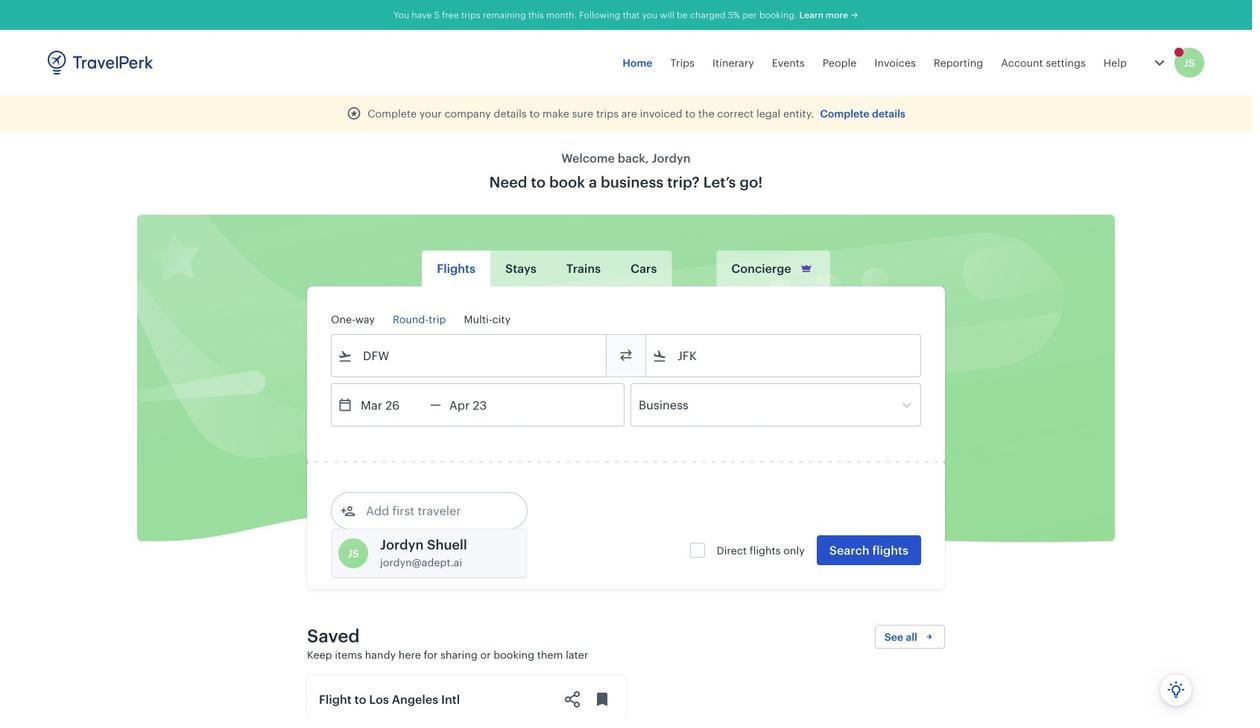 Task type: describe. For each thing, give the bounding box(es) containing it.
To search field
[[667, 344, 901, 368]]

Depart text field
[[353, 384, 430, 426]]

Return text field
[[441, 384, 519, 426]]



Task type: locate. For each thing, give the bounding box(es) containing it.
Add first traveler search field
[[356, 499, 511, 523]]

From search field
[[353, 344, 587, 368]]



